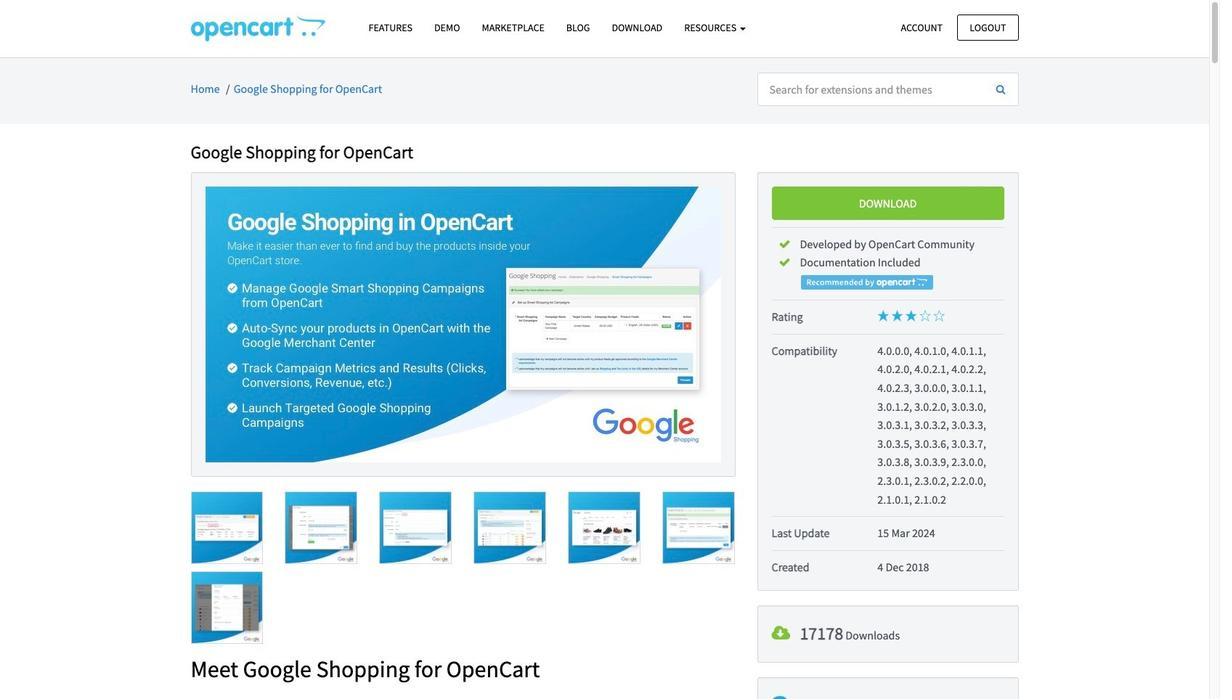 Task type: locate. For each thing, give the bounding box(es) containing it.
1 star light image from the left
[[878, 310, 890, 322]]

opencart - google shopping for opencart image
[[191, 15, 325, 41]]

search image
[[997, 84, 1006, 94]]

3 star light image from the left
[[906, 310, 918, 322]]

1 horizontal spatial star light image
[[892, 310, 904, 322]]

cloud download image
[[772, 625, 791, 643]]

comment image
[[772, 695, 788, 700]]

0 horizontal spatial star light image
[[878, 310, 890, 322]]

star light image
[[878, 310, 890, 322], [892, 310, 904, 322], [906, 310, 918, 322]]

2 star light image from the left
[[892, 310, 904, 322]]

star light o image
[[920, 310, 931, 322]]

2 horizontal spatial star light image
[[906, 310, 918, 322]]



Task type: vqa. For each thing, say whether or not it's contained in the screenshot.
the right star light icon
yes



Task type: describe. For each thing, give the bounding box(es) containing it.
google shopping for opencart image
[[205, 187, 721, 463]]

star light o image
[[934, 310, 945, 322]]

Search for extensions and themes text field
[[757, 73, 985, 106]]



